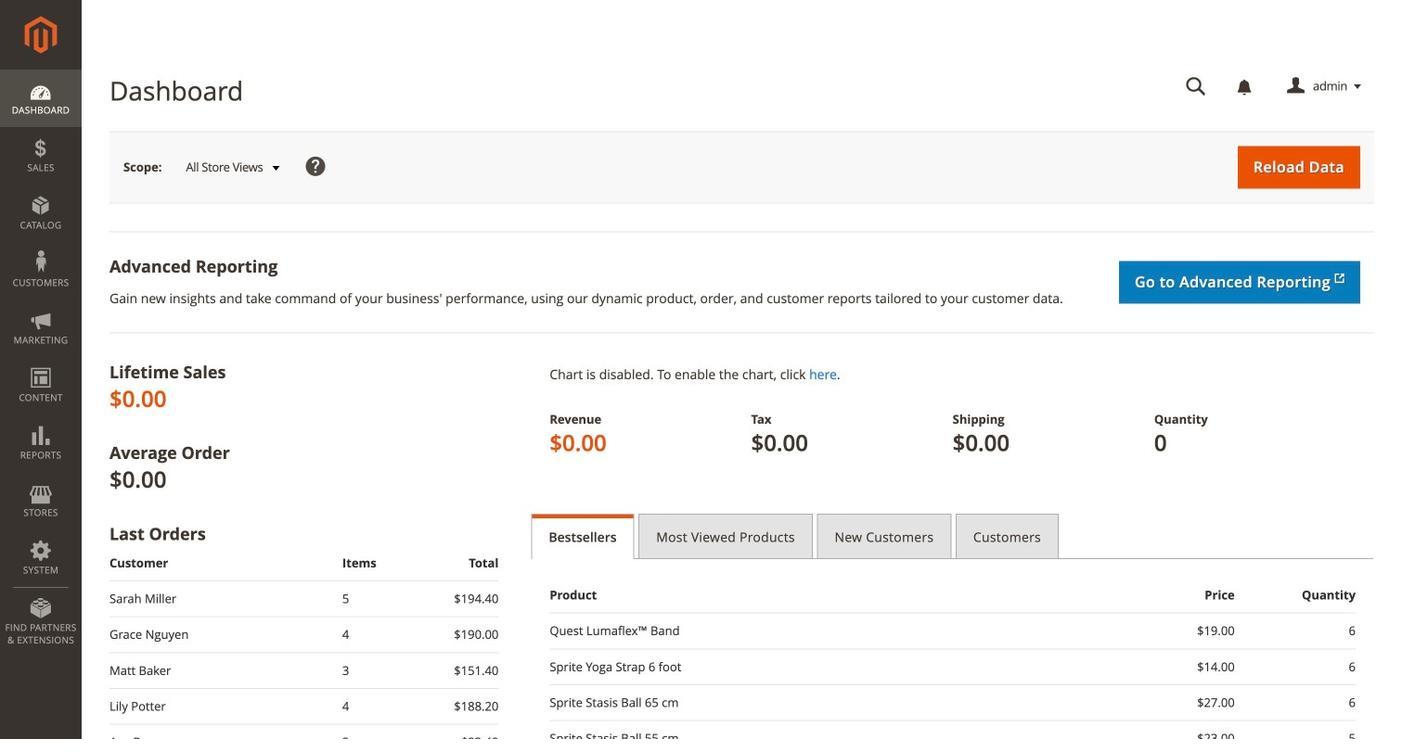 Task type: describe. For each thing, give the bounding box(es) containing it.
2 tab from the left
[[956, 514, 1059, 560]]



Task type: locate. For each thing, give the bounding box(es) containing it.
1 tab from the left
[[817, 514, 951, 560]]

1 horizontal spatial tab
[[956, 514, 1059, 560]]

tab list
[[531, 514, 1374, 560]]

None text field
[[1173, 71, 1219, 103]]

tab
[[817, 514, 951, 560], [956, 514, 1059, 560]]

0 horizontal spatial tab
[[817, 514, 951, 560]]

magento admin panel image
[[25, 16, 57, 54]]

menu bar
[[0, 70, 82, 656]]



